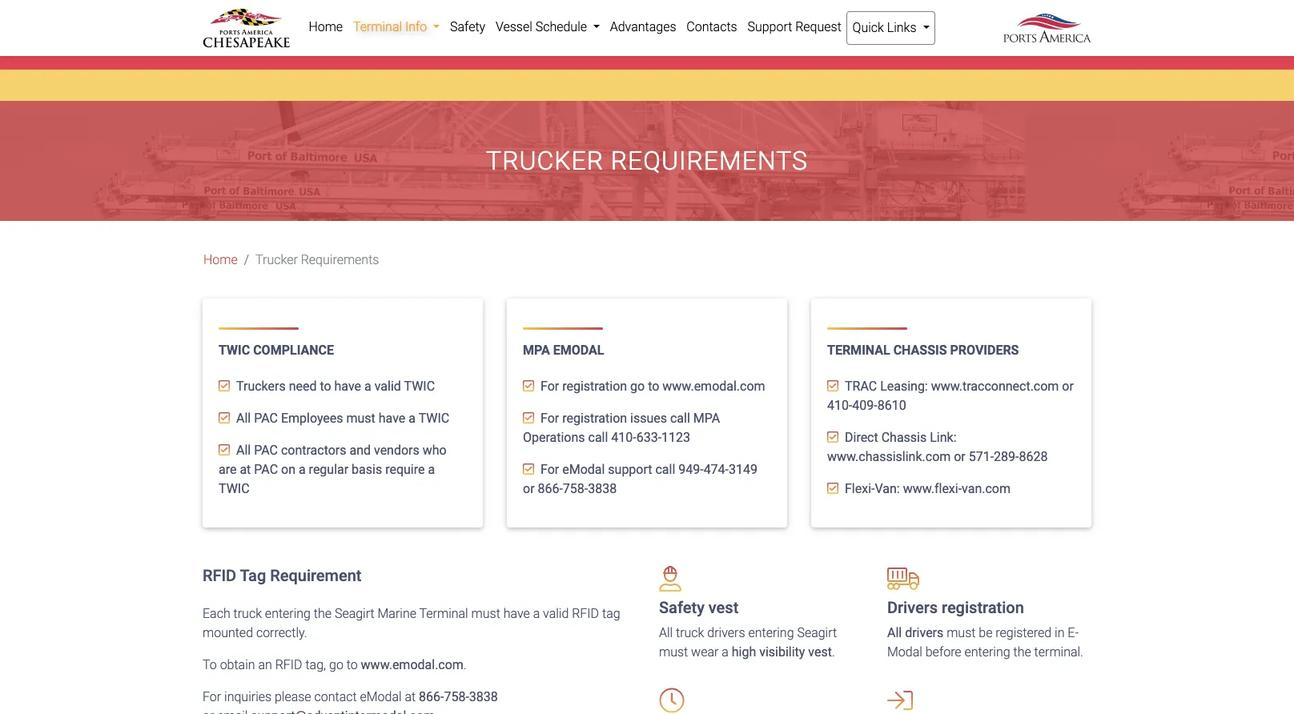 Task type: describe. For each thing, give the bounding box(es) containing it.
a up vendors
[[409, 411, 416, 426]]

for for for registration issues call mpa operations call
[[541, 411, 559, 426]]

758- inside the for emodal support call 949-474-3149 or 866-758-3838
[[563, 482, 588, 497]]

vessel schedule
[[496, 19, 590, 34]]

check square image for for registration issues call mpa operations call
[[523, 412, 534, 425]]

3838 inside the for emodal support call 949-474-3149 or 866-758-3838
[[588, 482, 617, 497]]

the seagirt main gate will be extended to 5:30 pm on wednesday, october 18th.  no exports or reefers during extended hours. link
[[228, 73, 906, 79]]

0 horizontal spatial .
[[464, 658, 467, 673]]

truckers
[[236, 379, 286, 394]]

have inside each truck entering the seagirt marine terminal must have a valid rfid tag mounted correctly.
[[503, 607, 530, 622]]

home for leftmost home link
[[203, 253, 238, 268]]

safety link
[[445, 11, 491, 43]]

0 vertical spatial requirements
[[611, 146, 808, 176]]

at inside 'all pac contractors and vendors who are at pac on a regular basis require a twic'
[[240, 462, 251, 478]]

check square image for for emodal support call
[[523, 463, 534, 476]]

be inside must be registered in e- modal before entering the terminal.
[[979, 626, 993, 641]]

289-
[[994, 450, 1019, 465]]

terminal for terminal chassis providers
[[827, 343, 890, 358]]

1 horizontal spatial at
[[405, 690, 416, 705]]

modal
[[887, 645, 922, 660]]

call for support
[[655, 462, 675, 478]]

are
[[219, 462, 237, 478]]

entering inside must be registered in e- modal before entering the terminal.
[[965, 645, 1010, 660]]

safety for safety vest
[[659, 599, 705, 618]]

check square image for trac leasing:
[[827, 380, 838, 393]]

providers
[[950, 343, 1019, 358]]

1 horizontal spatial have
[[379, 411, 405, 426]]

0 vertical spatial go
[[630, 379, 645, 394]]

van:
[[875, 482, 900, 497]]

for registration issues call mpa operations call
[[523, 411, 720, 446]]

all for all truck drivers entering seagirt must wear a
[[659, 626, 673, 641]]

949-474-3149 link
[[679, 462, 758, 478]]

for registration go to www.emodal.com
[[541, 379, 765, 394]]

1 vertical spatial 410-
[[611, 430, 636, 446]]

safety for safety
[[450, 19, 485, 34]]

main
[[293, 73, 318, 79]]

0 vertical spatial have
[[334, 379, 361, 394]]

check square image for flexi-van:
[[827, 482, 838, 495]]

october
[[588, 73, 632, 79]]

the seagirt main gate will be extended to 5:30 pm on wednesday, october 18th.  no exports or reefers during extended hours.
[[228, 73, 906, 79]]

for for for emodal support call 949-474-3149 or 866-758-3838
[[541, 462, 559, 478]]

emodal for for
[[562, 462, 605, 478]]

need
[[289, 379, 317, 394]]

571-
[[969, 450, 994, 465]]

who
[[423, 443, 447, 458]]

to right need
[[320, 379, 331, 394]]

schedule
[[536, 19, 587, 34]]

contacts
[[687, 19, 737, 34]]

vessel
[[496, 19, 532, 34]]

call for issues
[[670, 411, 690, 426]]

0 vertical spatial 866-758-3838 link
[[538, 482, 617, 497]]

link:
[[930, 430, 957, 446]]

the inside each truck entering the seagirt marine terminal must have a valid rfid tag mounted correctly.
[[314, 607, 332, 622]]

contractors
[[281, 443, 346, 458]]

entering inside all truck drivers entering seagirt must wear a
[[748, 626, 794, 641]]

571-289-8628 link
[[969, 450, 1048, 465]]

direct
[[845, 430, 878, 446]]

0 horizontal spatial home link
[[203, 251, 238, 270]]

2 extended from the left
[[819, 73, 869, 79]]

vessel schedule link
[[491, 11, 605, 43]]

terminal info
[[353, 19, 430, 34]]

visibility
[[759, 645, 805, 660]]

www.chassislink.com link
[[827, 450, 951, 465]]

to obtain an rfid tag, go to www.emodal.com .
[[203, 658, 467, 673]]

high
[[732, 645, 756, 660]]

trac leasing: www.tracconnect.com or 410-409-8610
[[827, 379, 1074, 414]]

a down the who
[[428, 462, 435, 478]]

or inside the for emodal support call 949-474-3149 or 866-758-3838
[[523, 482, 535, 497]]

gate
[[322, 73, 345, 79]]

terminal info link
[[348, 11, 445, 43]]

5:30
[[451, 73, 476, 79]]

on inside 'all pac contractors and vendors who are at pac on a regular basis require a twic'
[[281, 462, 296, 478]]

all pac contractors and vendors who are at pac on a regular basis require a twic
[[219, 443, 447, 497]]

twic compliance
[[219, 343, 334, 358]]

terminal inside each truck entering the seagirt marine terminal must have a valid rfid tag mounted correctly.
[[419, 607, 468, 622]]

for inquiries please contact emodal at 866-758-3838
[[203, 690, 498, 705]]

1 vertical spatial 3838
[[469, 690, 498, 705]]

0 vertical spatial home link
[[304, 11, 348, 43]]

registration for for registration go to www.emodal.com
[[562, 379, 627, 394]]

leasing:
[[880, 379, 928, 394]]

3149
[[729, 462, 758, 478]]

to up for inquiries please contact emodal at 866-758-3838
[[347, 658, 358, 673]]

for emodal support call 949-474-3149 or 866-758-3838
[[523, 462, 758, 497]]

advantages link
[[605, 11, 681, 43]]

please
[[275, 690, 311, 705]]

to inside alert
[[438, 73, 448, 79]]

0 horizontal spatial requirements
[[301, 253, 379, 268]]

basis
[[352, 462, 382, 478]]

quick links link
[[847, 11, 935, 45]]

1 horizontal spatial trucker requirements
[[486, 146, 808, 176]]

must inside must be registered in e- modal before entering the terminal.
[[947, 626, 976, 641]]

866- inside the for emodal support call 949-474-3149 or 866-758-3838
[[538, 482, 563, 497]]

high visibility vest .
[[732, 645, 835, 660]]

the seagirt main gate will be extended to 5:30 pm on wednesday, october 18th.  no exports or reefers during extended hours. alert
[[0, 56, 1294, 101]]

1 extended from the left
[[385, 73, 434, 79]]

during
[[783, 73, 816, 79]]

949-
[[679, 462, 704, 478]]

and
[[350, 443, 371, 458]]

all truck drivers entering seagirt must wear a
[[659, 626, 837, 660]]

drivers inside all truck drivers entering seagirt must wear a
[[707, 626, 745, 641]]

tag
[[602, 607, 620, 622]]

hours.
[[872, 73, 906, 79]]

each truck entering the seagirt marine terminal must have a valid rfid tag mounted correctly.
[[203, 607, 620, 641]]

mpa emodal
[[523, 343, 604, 358]]

chassis for link:
[[881, 430, 927, 446]]

3 pac from the top
[[254, 462, 278, 478]]

410- inside trac leasing: www.tracconnect.com or 410-409-8610
[[827, 398, 852, 414]]

support
[[608, 462, 652, 478]]

1 horizontal spatial .
[[832, 645, 835, 660]]

wednesday,
[[518, 73, 585, 79]]

1 vertical spatial www.emodal.com link
[[361, 658, 464, 673]]

1 horizontal spatial www.emodal.com link
[[663, 379, 765, 394]]

mpa inside 'for registration issues call mpa operations call'
[[693, 411, 720, 426]]

info
[[405, 19, 427, 34]]

support request
[[748, 19, 842, 34]]

bullhorn image
[[203, 72, 228, 80]]

entering inside each truck entering the seagirt marine terminal must have a valid rfid tag mounted correctly.
[[265, 607, 311, 622]]

must be registered in e- modal before entering the terminal.
[[887, 626, 1083, 660]]

reefers
[[743, 73, 779, 79]]

a up the all pac employees must have a twic
[[364, 379, 371, 394]]

0 vertical spatial valid
[[375, 379, 401, 394]]

0 horizontal spatial 866-
[[419, 690, 444, 705]]

operations
[[523, 430, 585, 446]]

1 horizontal spatial vest
[[808, 645, 832, 660]]

2 vertical spatial emodal
[[360, 690, 402, 705]]

pm
[[480, 73, 498, 79]]

no
[[667, 73, 682, 79]]

obtain
[[220, 658, 255, 673]]

1 vertical spatial call
[[588, 430, 608, 446]]

check square image for direct chassis link:
[[827, 431, 838, 444]]

e-
[[1068, 626, 1079, 641]]

mounted
[[203, 626, 253, 641]]

contacts link
[[681, 11, 742, 43]]

the
[[228, 73, 248, 79]]

registration for drivers registration
[[942, 599, 1024, 618]]



Task type: vqa. For each thing, say whether or not it's contained in the screenshot.
THE ALL PAC CONTRACTORS AND VENDORS WHO ARE AT PAC ON A REGULAR BASIS REQUIRE A TWIC at the left bottom of page
yes



Task type: locate. For each thing, give the bounding box(es) containing it.
all for all pac employees must have a twic
[[236, 411, 251, 426]]

check square image up operations
[[523, 412, 534, 425]]

8628
[[1019, 450, 1048, 465]]

twic
[[219, 343, 250, 358], [404, 379, 435, 394], [419, 411, 449, 426], [219, 482, 250, 497]]

1 vertical spatial home link
[[203, 251, 238, 270]]

correctly.
[[256, 626, 307, 641]]

for down the mpa emodal
[[541, 379, 559, 394]]

1 horizontal spatial 410-
[[827, 398, 852, 414]]

wear
[[691, 645, 719, 660]]

for inside 'for registration issues call mpa operations call'
[[541, 411, 559, 426]]

seagirt left the marine
[[335, 607, 374, 622]]

registered
[[996, 626, 1052, 641]]

in
[[1055, 626, 1065, 641]]

2 vertical spatial have
[[503, 607, 530, 622]]

1 vertical spatial valid
[[543, 607, 569, 622]]

contact
[[314, 690, 357, 705]]

0 horizontal spatial rfid
[[203, 567, 236, 586]]

866- down operations
[[538, 482, 563, 497]]

trac
[[845, 379, 877, 394]]

1 horizontal spatial rfid
[[275, 658, 302, 673]]

2 drivers from the left
[[905, 626, 944, 641]]

474-
[[704, 462, 729, 478]]

1 horizontal spatial trucker
[[486, 146, 604, 176]]

all
[[236, 411, 251, 426], [236, 443, 251, 458], [659, 626, 673, 641], [887, 626, 902, 641]]

truckers need to have a valid twic
[[236, 379, 435, 394]]

on inside alert
[[501, 73, 515, 79]]

home for topmost home link
[[309, 19, 343, 34]]

1 vertical spatial home
[[203, 253, 238, 268]]

the down registered
[[1013, 645, 1031, 660]]

1 vertical spatial 866-
[[419, 690, 444, 705]]

terminal.
[[1034, 645, 1083, 660]]

for for for registration go to www.emodal.com
[[541, 379, 559, 394]]

for for for inquiries please contact emodal at 866-758-3838
[[203, 690, 221, 705]]

seagirt up high visibility vest .
[[797, 626, 837, 641]]

at right 'are'
[[240, 462, 251, 478]]

entering down registered
[[965, 645, 1010, 660]]

must
[[346, 411, 375, 426], [471, 607, 500, 622], [947, 626, 976, 641], [659, 645, 688, 660]]

all inside 'all pac contractors and vendors who are at pac on a regular basis require a twic'
[[236, 443, 251, 458]]

866- down each truck entering the seagirt marine terminal must have a valid rfid tag mounted correctly.
[[419, 690, 444, 705]]

seagirt inside each truck entering the seagirt marine terminal must have a valid rfid tag mounted correctly.
[[335, 607, 374, 622]]

0 vertical spatial mpa
[[523, 343, 550, 358]]

pac for contractors
[[254, 443, 278, 458]]

0 horizontal spatial mpa
[[523, 343, 550, 358]]

be right will
[[367, 73, 381, 79]]

to
[[438, 73, 448, 79], [320, 379, 331, 394], [648, 379, 659, 394], [347, 658, 358, 673]]

2 vertical spatial entering
[[965, 645, 1010, 660]]

flexi-van: www.flexi-van.com
[[845, 482, 1011, 497]]

rfid inside each truck entering the seagirt marine terminal must have a valid rfid tag mounted correctly.
[[572, 607, 599, 622]]

truck inside each truck entering the seagirt marine terminal must have a valid rfid tag mounted correctly.
[[234, 607, 262, 622]]

seagirt right the the
[[252, 73, 289, 79]]

will
[[348, 73, 364, 79]]

0 horizontal spatial drivers
[[707, 626, 745, 641]]

links
[[887, 20, 917, 35]]

valid
[[375, 379, 401, 394], [543, 607, 569, 622]]

0 vertical spatial seagirt
[[252, 73, 289, 79]]

valid left tag
[[543, 607, 569, 622]]

0 vertical spatial the
[[314, 607, 332, 622]]

be
[[367, 73, 381, 79], [979, 626, 993, 641]]

on right pm
[[501, 73, 515, 79]]

2 horizontal spatial rfid
[[572, 607, 599, 622]]

pac
[[254, 411, 278, 426], [254, 443, 278, 458], [254, 462, 278, 478]]

call inside the for emodal support call 949-474-3149 or 866-758-3838
[[655, 462, 675, 478]]

vendors
[[374, 443, 419, 458]]

on
[[501, 73, 515, 79], [281, 462, 296, 478]]

www.flexi-
[[903, 482, 962, 497]]

check square image for for registration go to
[[523, 380, 534, 393]]

410-
[[827, 398, 852, 414], [611, 430, 636, 446]]

0 vertical spatial trucker requirements
[[486, 146, 808, 176]]

tag,
[[305, 658, 326, 673]]

0 vertical spatial at
[[240, 462, 251, 478]]

call
[[670, 411, 690, 426], [588, 430, 608, 446], [655, 462, 675, 478]]

or inside "direct chassis link: www.chassislink.com or 571-289-8628"
[[954, 450, 966, 465]]

633-
[[636, 430, 662, 446]]

18th.
[[635, 73, 663, 79]]

seagirt for all
[[797, 626, 837, 641]]

2 horizontal spatial entering
[[965, 645, 1010, 660]]

truck up wear
[[676, 626, 704, 641]]

a down contractors
[[299, 462, 306, 478]]

all inside all truck drivers entering seagirt must wear a
[[659, 626, 673, 641]]

request
[[795, 19, 842, 34]]

safety up wear
[[659, 599, 705, 618]]

1 horizontal spatial 3838
[[588, 482, 617, 497]]

terminal up 'trac'
[[827, 343, 890, 358]]

the inside must be registered in e- modal before entering the terminal.
[[1013, 645, 1031, 660]]

registration up must be registered in e- modal before entering the terminal.
[[942, 599, 1024, 618]]

for inside the for emodal support call 949-474-3149 or 866-758-3838
[[541, 462, 559, 478]]

0 horizontal spatial safety
[[450, 19, 485, 34]]

1 vertical spatial 758-
[[444, 690, 469, 705]]

all for all pac contractors and vendors who are at pac on a regular basis require a twic
[[236, 443, 251, 458]]

registration inside 'for registration issues call mpa operations call'
[[562, 411, 627, 426]]

1 vertical spatial www.emodal.com
[[361, 658, 464, 673]]

each
[[203, 607, 230, 622]]

call right operations
[[588, 430, 608, 446]]

call left 949-
[[655, 462, 675, 478]]

0 vertical spatial www.emodal.com link
[[663, 379, 765, 394]]

1 drivers from the left
[[707, 626, 745, 641]]

terminal right the marine
[[419, 607, 468, 622]]

issues
[[630, 411, 667, 426]]

1 vertical spatial emodal
[[562, 462, 605, 478]]

emodal inside the for emodal support call 949-474-3149 or 866-758-3838
[[562, 462, 605, 478]]

truck for each
[[234, 607, 262, 622]]

0 vertical spatial 3838
[[588, 482, 617, 497]]

0 vertical spatial truck
[[234, 607, 262, 622]]

410- down issues
[[611, 430, 636, 446]]

chassis up leasing:
[[893, 343, 947, 358]]

safety
[[450, 19, 485, 34], [659, 599, 705, 618]]

to left 5:30
[[438, 73, 448, 79]]

410-633-1123 link
[[611, 430, 690, 446]]

1 horizontal spatial safety
[[659, 599, 705, 618]]

2 vertical spatial rfid
[[275, 658, 302, 673]]

2 horizontal spatial terminal
[[827, 343, 890, 358]]

all up the modal
[[887, 626, 902, 641]]

1 vertical spatial pac
[[254, 443, 278, 458]]

0 vertical spatial trucker
[[486, 146, 604, 176]]

. down each truck entering the seagirt marine terminal must have a valid rfid tag mounted correctly.
[[464, 658, 467, 673]]

0 vertical spatial call
[[670, 411, 690, 426]]

for down to
[[203, 690, 221, 705]]

1 vertical spatial the
[[1013, 645, 1031, 660]]

a left tag
[[533, 607, 540, 622]]

entering up correctly.
[[265, 607, 311, 622]]

or right www.tracconnect.com
[[1062, 379, 1074, 394]]

all down safety vest
[[659, 626, 673, 641]]

emodal for mpa
[[553, 343, 604, 358]]

0 vertical spatial be
[[367, 73, 381, 79]]

support
[[748, 19, 792, 34]]

terminal chassis providers
[[827, 343, 1019, 358]]

0 vertical spatial home
[[309, 19, 343, 34]]

quick
[[853, 20, 884, 35]]

410-409-8610 link
[[827, 398, 906, 414]]

go right tag,
[[329, 658, 343, 673]]

employees
[[281, 411, 343, 426]]

trucker
[[486, 146, 604, 176], [256, 253, 298, 268]]

1 horizontal spatial mpa
[[693, 411, 720, 426]]

0 vertical spatial rfid
[[203, 567, 236, 586]]

a left high
[[722, 645, 729, 660]]

1 vertical spatial go
[[329, 658, 343, 673]]

www.emodal.com link up 1123
[[663, 379, 765, 394]]

chassis inside "direct chassis link: www.chassislink.com or 571-289-8628"
[[881, 430, 927, 446]]

0 horizontal spatial 3838
[[469, 690, 498, 705]]

2 horizontal spatial seagirt
[[797, 626, 837, 641]]

0 vertical spatial safety
[[450, 19, 485, 34]]

check square image down the mpa emodal
[[523, 380, 534, 393]]

2 pac from the top
[[254, 443, 278, 458]]

requirements
[[611, 146, 808, 176], [301, 253, 379, 268]]

registration up operations
[[562, 411, 627, 426]]

1 vertical spatial requirements
[[301, 253, 379, 268]]

truck inside all truck drivers entering seagirt must wear a
[[676, 626, 704, 641]]

0 horizontal spatial 410-
[[611, 430, 636, 446]]

1 horizontal spatial truck
[[676, 626, 704, 641]]

all for all drivers
[[887, 626, 902, 641]]

a inside all truck drivers entering seagirt must wear a
[[722, 645, 729, 660]]

chassis
[[893, 343, 947, 358], [881, 430, 927, 446]]

valid up the all pac employees must have a twic
[[375, 379, 401, 394]]

1 vertical spatial trucker requirements
[[256, 253, 379, 268]]

call up 1123
[[670, 411, 690, 426]]

for down operations
[[541, 462, 559, 478]]

0 vertical spatial terminal
[[353, 19, 402, 34]]

866-
[[538, 482, 563, 497], [419, 690, 444, 705]]

be inside alert
[[367, 73, 381, 79]]

close image
[[1080, 72, 1092, 81]]

. right visibility on the bottom
[[832, 645, 835, 660]]

twic inside 'all pac contractors and vendors who are at pac on a regular basis require a twic'
[[219, 482, 250, 497]]

flexi-
[[845, 482, 875, 497]]

drivers
[[707, 626, 745, 641], [905, 626, 944, 641]]

or left 571-
[[954, 450, 966, 465]]

go up issues
[[630, 379, 645, 394]]

drivers up high
[[707, 626, 745, 641]]

quick links
[[853, 20, 920, 35]]

www.emodal.com down each truck entering the seagirt marine terminal must have a valid rfid tag mounted correctly.
[[361, 658, 464, 673]]

1 vertical spatial terminal
[[827, 343, 890, 358]]

1 vertical spatial truck
[[676, 626, 704, 641]]

drivers up before
[[905, 626, 944, 641]]

entering
[[265, 607, 311, 622], [748, 626, 794, 641], [965, 645, 1010, 660]]

truck up mounted at the bottom left of page
[[234, 607, 262, 622]]

or down operations
[[523, 482, 535, 497]]

terminal left info
[[353, 19, 402, 34]]

www.flexi-van.com link
[[903, 482, 1011, 497]]

1 vertical spatial at
[[405, 690, 416, 705]]

www.tracconnect.com link
[[931, 379, 1059, 394]]

0 horizontal spatial terminal
[[353, 19, 402, 34]]

rfid tag requirement
[[203, 567, 362, 586]]

drivers registration
[[887, 599, 1024, 618]]

www.tracconnect.com
[[931, 379, 1059, 394]]

a
[[364, 379, 371, 394], [409, 411, 416, 426], [299, 462, 306, 478], [428, 462, 435, 478], [533, 607, 540, 622], [722, 645, 729, 660]]

0 horizontal spatial www.emodal.com
[[361, 658, 464, 673]]

0 vertical spatial www.emodal.com
[[663, 379, 765, 394]]

to up issues
[[648, 379, 659, 394]]

at
[[240, 462, 251, 478], [405, 690, 416, 705]]

at down each truck entering the seagirt marine terminal must have a valid rfid tag mounted correctly.
[[405, 690, 416, 705]]

terminal for terminal info
[[353, 19, 402, 34]]

terminal
[[353, 19, 402, 34], [827, 343, 890, 358], [419, 607, 468, 622]]

chassis up www.chassislink.com
[[881, 430, 927, 446]]

check square image
[[219, 380, 230, 393], [827, 380, 838, 393], [219, 412, 230, 425], [219, 444, 230, 457], [523, 463, 534, 476]]

direct chassis link: www.chassislink.com or 571-289-8628
[[827, 430, 1048, 465]]

trucker requirements
[[486, 146, 808, 176], [256, 253, 379, 268]]

truck for all
[[676, 626, 704, 641]]

1 horizontal spatial entering
[[748, 626, 794, 641]]

safety left vessel
[[450, 19, 485, 34]]

check square image for all pac contractors and vendors who are at pac on a regular basis require a twic
[[219, 444, 230, 457]]

1 horizontal spatial be
[[979, 626, 993, 641]]

check square image left direct
[[827, 431, 838, 444]]

1 vertical spatial have
[[379, 411, 405, 426]]

a inside each truck entering the seagirt marine terminal must have a valid rfid tag mounted correctly.
[[533, 607, 540, 622]]

0 horizontal spatial the
[[314, 607, 332, 622]]

or
[[729, 73, 739, 79], [1062, 379, 1074, 394], [954, 450, 966, 465], [523, 482, 535, 497]]

seagirt inside all truck drivers entering seagirt must wear a
[[797, 626, 837, 641]]

www.emodal.com link
[[663, 379, 765, 394], [361, 658, 464, 673]]

0 horizontal spatial home
[[203, 253, 238, 268]]

on down contractors
[[281, 462, 296, 478]]

.
[[832, 645, 835, 660], [464, 658, 467, 673]]

requirement
[[270, 567, 362, 586]]

all up 'are'
[[236, 443, 251, 458]]

0 horizontal spatial go
[[329, 658, 343, 673]]

pac left contractors
[[254, 443, 278, 458]]

0 vertical spatial vest
[[709, 599, 739, 618]]

tag
[[240, 567, 266, 586]]

registration for for registration issues call mpa operations call
[[562, 411, 627, 426]]

1 pac from the top
[[254, 411, 278, 426]]

0 horizontal spatial have
[[334, 379, 361, 394]]

0 horizontal spatial be
[[367, 73, 381, 79]]

0 vertical spatial pac
[[254, 411, 278, 426]]

2 vertical spatial seagirt
[[797, 626, 837, 641]]

check square image left flexi-
[[827, 482, 838, 495]]

0 horizontal spatial truck
[[234, 607, 262, 622]]

check square image for all pac employees must have a twic
[[219, 412, 230, 425]]

0 horizontal spatial 758-
[[444, 690, 469, 705]]

0 vertical spatial emodal
[[553, 343, 604, 358]]

for up operations
[[541, 411, 559, 426]]

to
[[203, 658, 217, 673]]

2 vertical spatial terminal
[[419, 607, 468, 622]]

home
[[309, 19, 343, 34], [203, 253, 238, 268]]

0 horizontal spatial trucker
[[256, 253, 298, 268]]

1 vertical spatial vest
[[808, 645, 832, 660]]

0 horizontal spatial at
[[240, 462, 251, 478]]

0 horizontal spatial trucker requirements
[[256, 253, 379, 268]]

the down requirement
[[314, 607, 332, 622]]

valid inside each truck entering the seagirt marine terminal must have a valid rfid tag mounted correctly.
[[543, 607, 569, 622]]

or left reefers
[[729, 73, 739, 79]]

0 horizontal spatial 866-758-3838 link
[[419, 690, 498, 705]]

must inside each truck entering the seagirt marine terminal must have a valid rfid tag mounted correctly.
[[471, 607, 500, 622]]

www.emodal.com
[[663, 379, 765, 394], [361, 658, 464, 673]]

1 horizontal spatial on
[[501, 73, 515, 79]]

www.emodal.com up 1123
[[663, 379, 765, 394]]

must inside all truck drivers entering seagirt must wear a
[[659, 645, 688, 660]]

1 horizontal spatial requirements
[[611, 146, 808, 176]]

pac down "truckers"
[[254, 411, 278, 426]]

or inside alert
[[729, 73, 739, 79]]

extended right during
[[819, 73, 869, 79]]

409-
[[852, 398, 878, 414]]

1 vertical spatial entering
[[748, 626, 794, 641]]

410- down 'trac'
[[827, 398, 852, 414]]

before
[[926, 645, 962, 660]]

0 horizontal spatial extended
[[385, 73, 434, 79]]

2 vertical spatial registration
[[942, 599, 1024, 618]]

pac right 'are'
[[254, 462, 278, 478]]

registration
[[562, 379, 627, 394], [562, 411, 627, 426], [942, 599, 1024, 618]]

registration down the mpa emodal
[[562, 379, 627, 394]]

chassis for providers
[[893, 343, 947, 358]]

1 vertical spatial chassis
[[881, 430, 927, 446]]

1 horizontal spatial 866-
[[538, 482, 563, 497]]

1123
[[662, 430, 690, 446]]

the
[[314, 607, 332, 622], [1013, 645, 1031, 660]]

vest
[[709, 599, 739, 618], [808, 645, 832, 660]]

all down "truckers"
[[236, 411, 251, 426]]

1 vertical spatial safety
[[659, 599, 705, 618]]

check square image for truckers need to have a valid twic
[[219, 380, 230, 393]]

1 horizontal spatial home link
[[304, 11, 348, 43]]

0 horizontal spatial vest
[[709, 599, 739, 618]]

extended down info
[[385, 73, 434, 79]]

require
[[385, 462, 425, 478]]

entering up visibility on the bottom
[[748, 626, 794, 641]]

1 vertical spatial rfid
[[572, 607, 599, 622]]

be left registered
[[979, 626, 993, 641]]

seagirt inside alert
[[252, 73, 289, 79]]

compliance
[[253, 343, 334, 358]]

1 horizontal spatial extended
[[819, 73, 869, 79]]

all drivers
[[887, 626, 944, 641]]

www.emodal.com link down each truck entering the seagirt marine terminal must have a valid rfid tag mounted correctly.
[[361, 658, 464, 673]]

seagirt for each
[[335, 607, 374, 622]]

or inside trac leasing: www.tracconnect.com or 410-409-8610
[[1062, 379, 1074, 394]]

advantages
[[610, 19, 676, 34]]

check square image
[[523, 380, 534, 393], [523, 412, 534, 425], [827, 431, 838, 444], [827, 482, 838, 495]]

pac for employees
[[254, 411, 278, 426]]

all pac employees must have a twic
[[236, 411, 449, 426]]

vest right visibility on the bottom
[[808, 645, 832, 660]]

0 horizontal spatial www.emodal.com link
[[361, 658, 464, 673]]

8610
[[878, 398, 906, 414]]

vest up all truck drivers entering seagirt must wear a
[[709, 599, 739, 618]]



